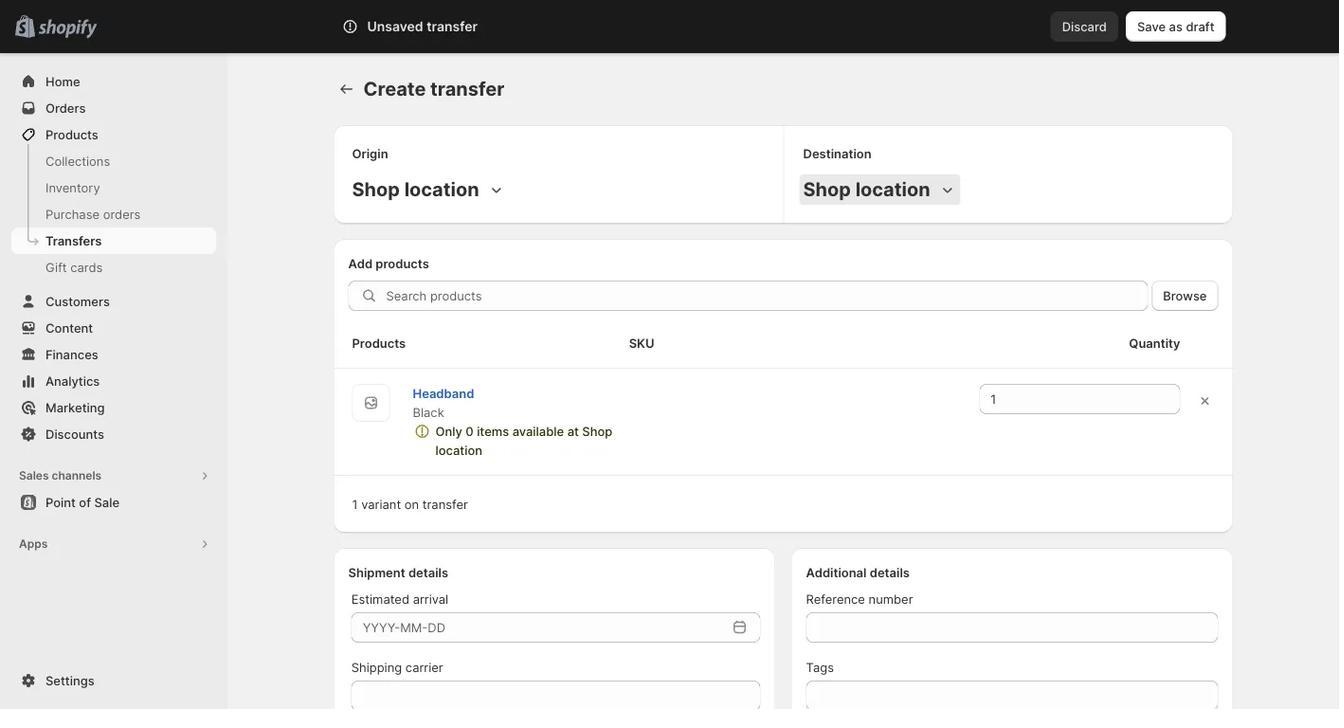 Task type: describe. For each thing, give the bounding box(es) containing it.
1 shop location from the left
[[352, 178, 479, 201]]

sale
[[94, 495, 119, 510]]

number
[[869, 592, 913, 606]]

estimated arrival
[[351, 592, 449, 606]]

search button
[[395, 11, 945, 42]]

2 vertical spatial transfer
[[423, 497, 468, 511]]

transfer for unsaved transfer
[[427, 18, 478, 35]]

1 vertical spatial products
[[352, 336, 406, 350]]

create
[[364, 77, 426, 100]]

2 shop location button from the left
[[800, 174, 961, 205]]

apps button
[[11, 531, 216, 557]]

browse
[[1163, 288, 1207, 303]]

content link
[[11, 315, 216, 341]]

additional details
[[806, 565, 910, 580]]

settings link
[[11, 667, 216, 694]]

additional
[[806, 565, 867, 580]]

save as draft button
[[1126, 11, 1226, 42]]

shipping
[[351, 660, 402, 674]]

unsaved
[[367, 18, 423, 35]]

unsaved transfer
[[367, 18, 478, 35]]

inventory
[[46, 180, 100, 195]]

shipment details
[[348, 565, 448, 580]]

transfer for create transfer
[[430, 77, 505, 100]]

on
[[405, 497, 419, 511]]

point of sale button
[[0, 489, 228, 516]]

details for additional details
[[870, 565, 910, 580]]

marketing
[[46, 400, 105, 415]]

origin
[[352, 146, 388, 161]]

apps
[[19, 537, 48, 551]]

orders
[[46, 100, 86, 115]]

of
[[79, 495, 91, 510]]

shop inside only 0 items available at shop location
[[582, 424, 613, 438]]

estimated
[[351, 592, 410, 606]]

tags
[[806, 660, 834, 674]]

analytics link
[[11, 368, 216, 394]]

gift
[[46, 260, 67, 274]]

add products
[[348, 256, 429, 271]]

items
[[477, 424, 509, 438]]

finances
[[46, 347, 98, 362]]

discounts
[[46, 427, 104, 441]]

draft
[[1186, 19, 1215, 34]]

orders
[[103, 207, 141, 221]]

shopify image
[[38, 19, 97, 38]]

only 0 items available at shop location
[[436, 424, 613, 457]]

available
[[513, 424, 564, 438]]

sku
[[629, 336, 655, 350]]

settings
[[46, 673, 94, 688]]

home link
[[11, 68, 216, 95]]

browse button
[[1152, 281, 1219, 311]]

quantity
[[1129, 336, 1181, 350]]

customers link
[[11, 288, 216, 315]]

shop for first shop location dropdown button from the left
[[352, 178, 400, 201]]

products link
[[11, 121, 216, 148]]

inventory link
[[11, 174, 216, 201]]

products
[[376, 256, 429, 271]]

create transfer
[[364, 77, 505, 100]]

1 shop location button from the left
[[348, 174, 510, 205]]

at
[[568, 424, 579, 438]]

point of sale
[[46, 495, 119, 510]]

Estimated arrival text field
[[351, 612, 727, 643]]

discard
[[1062, 19, 1107, 34]]

orders link
[[11, 95, 216, 121]]

0
[[466, 424, 474, 438]]



Task type: locate. For each thing, give the bounding box(es) containing it.
shop location button down origin
[[348, 174, 510, 205]]

black
[[413, 405, 444, 419]]

1 horizontal spatial shop location
[[803, 178, 931, 201]]

details up number
[[870, 565, 910, 580]]

save
[[1137, 19, 1166, 34]]

None number field
[[980, 384, 1152, 414]]

customers
[[46, 294, 110, 309]]

purchase
[[46, 207, 100, 221]]

products down the add products
[[352, 336, 406, 350]]

2 horizontal spatial shop
[[803, 178, 851, 201]]

purchase orders link
[[11, 201, 216, 228]]

Tags text field
[[806, 681, 1219, 709]]

carrier
[[406, 660, 443, 674]]

cards
[[70, 260, 103, 274]]

discard link
[[1051, 11, 1119, 42]]

Search products text field
[[386, 281, 1148, 311]]

shop right at
[[582, 424, 613, 438]]

transfers
[[46, 233, 102, 248]]

sales channels
[[19, 469, 102, 483]]

shop location button
[[348, 174, 510, 205], [800, 174, 961, 205]]

2 details from the left
[[870, 565, 910, 580]]

content
[[46, 320, 93, 335]]

0 horizontal spatial products
[[46, 127, 98, 142]]

Shipping carrier text field
[[351, 681, 761, 709]]

only
[[436, 424, 462, 438]]

1 horizontal spatial products
[[352, 336, 406, 350]]

transfers link
[[11, 228, 216, 254]]

products inside "link"
[[46, 127, 98, 142]]

1 horizontal spatial shop
[[582, 424, 613, 438]]

add
[[348, 256, 373, 271]]

1
[[352, 497, 358, 511]]

marketing link
[[11, 394, 216, 421]]

headband
[[413, 386, 474, 401]]

destination
[[803, 146, 872, 161]]

0 vertical spatial transfer
[[427, 18, 478, 35]]

as
[[1169, 19, 1183, 34]]

transfer
[[427, 18, 478, 35], [430, 77, 505, 100], [423, 497, 468, 511]]

purchase orders
[[46, 207, 141, 221]]

Reference number text field
[[806, 612, 1219, 643]]

details
[[408, 565, 448, 580], [870, 565, 910, 580]]

1 variant on transfer
[[352, 497, 468, 511]]

transfer right unsaved
[[427, 18, 478, 35]]

sales channels button
[[11, 463, 216, 489]]

headband black
[[413, 386, 474, 419]]

discounts link
[[11, 421, 216, 447]]

gift cards link
[[11, 254, 216, 281]]

arrival
[[413, 592, 449, 606]]

location down destination
[[856, 178, 931, 201]]

location
[[404, 178, 479, 201], [856, 178, 931, 201], [436, 443, 483, 457]]

location inside only 0 items available at shop location
[[436, 443, 483, 457]]

0 horizontal spatial shop
[[352, 178, 400, 201]]

0 vertical spatial products
[[46, 127, 98, 142]]

shop location down destination
[[803, 178, 931, 201]]

location down only
[[436, 443, 483, 457]]

shop down origin
[[352, 178, 400, 201]]

shop location button down destination
[[800, 174, 961, 205]]

shop location
[[352, 178, 479, 201], [803, 178, 931, 201]]

reference
[[806, 592, 865, 606]]

shop
[[352, 178, 400, 201], [803, 178, 851, 201], [582, 424, 613, 438]]

shop down destination
[[803, 178, 851, 201]]

products up collections in the left top of the page
[[46, 127, 98, 142]]

products
[[46, 127, 98, 142], [352, 336, 406, 350]]

channels
[[52, 469, 102, 483]]

headband link
[[413, 386, 474, 401]]

collections link
[[11, 148, 216, 174]]

shipping carrier
[[351, 660, 443, 674]]

search
[[426, 19, 466, 34]]

analytics
[[46, 374, 100, 388]]

transfer down search
[[430, 77, 505, 100]]

shop for 1st shop location dropdown button from the right
[[803, 178, 851, 201]]

point
[[46, 495, 76, 510]]

1 details from the left
[[408, 565, 448, 580]]

1 horizontal spatial shop location button
[[800, 174, 961, 205]]

0 horizontal spatial shop location
[[352, 178, 479, 201]]

point of sale link
[[11, 489, 216, 516]]

details up arrival
[[408, 565, 448, 580]]

sales
[[19, 469, 49, 483]]

0 horizontal spatial details
[[408, 565, 448, 580]]

collections
[[46, 154, 110, 168]]

0 horizontal spatial shop location button
[[348, 174, 510, 205]]

finances link
[[11, 341, 216, 368]]

details for shipment details
[[408, 565, 448, 580]]

shop location down origin
[[352, 178, 479, 201]]

location up products
[[404, 178, 479, 201]]

home
[[46, 74, 80, 89]]

1 horizontal spatial details
[[870, 565, 910, 580]]

transfer right on
[[423, 497, 468, 511]]

2 shop location from the left
[[803, 178, 931, 201]]

save as draft
[[1137, 19, 1215, 34]]

shipment
[[348, 565, 405, 580]]

variant
[[361, 497, 401, 511]]

1 vertical spatial transfer
[[430, 77, 505, 100]]

gift cards
[[46, 260, 103, 274]]

reference number
[[806, 592, 913, 606]]



Task type: vqa. For each thing, say whether or not it's contained in the screenshot.
1 variant on transfer
yes



